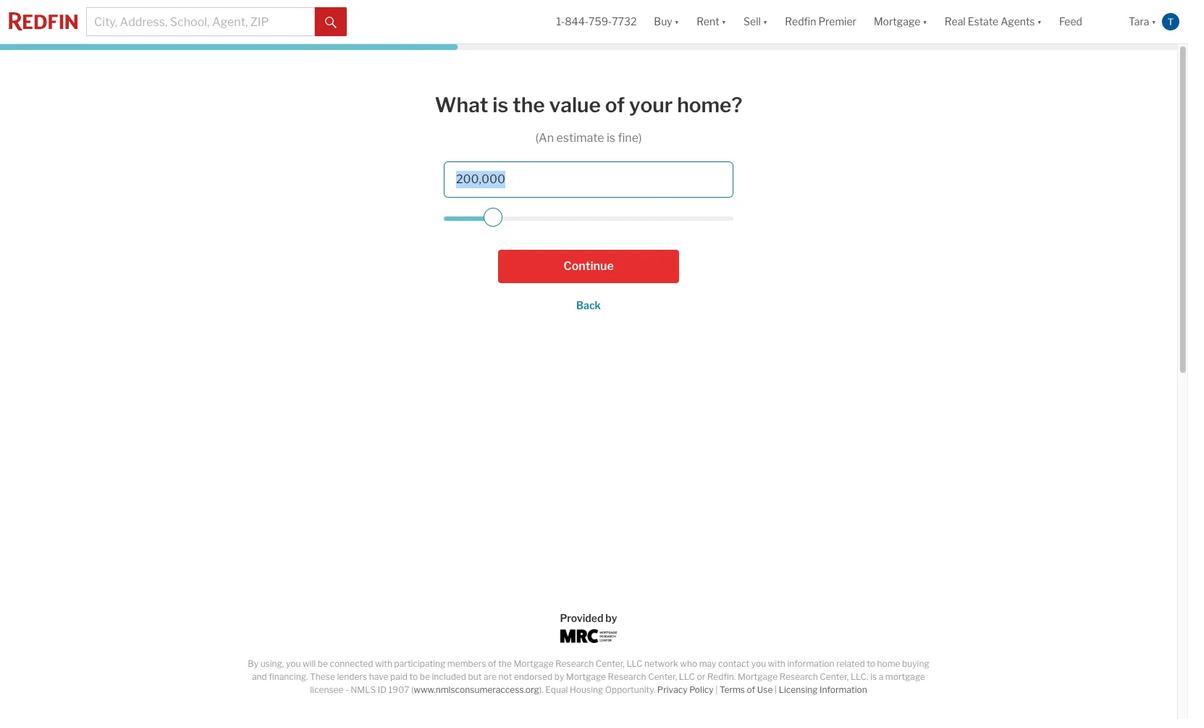 Task type: describe. For each thing, give the bounding box(es) containing it.
not
[[499, 671, 512, 682]]

connected
[[330, 658, 373, 669]]

licensing
[[779, 684, 818, 695]]

redfin.
[[707, 671, 736, 682]]

id
[[378, 684, 387, 695]]

privacy policy link
[[657, 684, 714, 695]]

who
[[680, 658, 697, 669]]

or
[[697, 671, 706, 682]]

1 vertical spatial be
[[420, 671, 430, 682]]

0 horizontal spatial is
[[493, 93, 508, 117]]

mortgage up the endorsed
[[514, 658, 554, 669]]

0 vertical spatial the
[[513, 93, 545, 117]]

(
[[411, 684, 414, 695]]

user photo image
[[1162, 13, 1180, 30]]

feed button
[[1051, 0, 1120, 43]]

contact
[[718, 658, 750, 669]]

real
[[945, 15, 966, 28]]

▾ for rent ▾
[[722, 15, 726, 28]]

information
[[787, 658, 835, 669]]

will
[[303, 658, 316, 669]]

0 vertical spatial to
[[867, 658, 875, 669]]

value
[[549, 93, 601, 117]]

rent ▾ button
[[697, 0, 726, 43]]

redfin premier
[[785, 15, 857, 28]]

sell ▾ button
[[735, 0, 777, 43]]

what is the value of your home?
[[435, 93, 743, 117]]

1 with from the left
[[375, 658, 393, 669]]

llc.
[[851, 671, 869, 682]]

policy
[[690, 684, 714, 695]]

mortgage up 'housing'
[[566, 671, 606, 682]]

these
[[310, 671, 335, 682]]

estate
[[968, 15, 999, 28]]

housing
[[570, 684, 603, 695]]

844-
[[565, 15, 589, 28]]

1-
[[556, 15, 565, 28]]

terms of use link
[[720, 684, 773, 695]]

tara ▾
[[1129, 15, 1156, 28]]

).
[[539, 684, 544, 695]]

of for terms
[[747, 684, 755, 695]]

using,
[[260, 658, 284, 669]]

estimate
[[557, 131, 604, 145]]

0 horizontal spatial center,
[[596, 658, 625, 669]]

1-844-759-7732 link
[[556, 15, 637, 28]]

by
[[248, 658, 259, 669]]

opportunity.
[[605, 684, 656, 695]]

759-
[[589, 15, 612, 28]]

1907
[[388, 684, 409, 695]]

nmls
[[351, 684, 376, 695]]

rent ▾ button
[[688, 0, 735, 43]]

www.nmlsconsumeraccess.org link
[[414, 684, 539, 695]]

sell
[[744, 15, 761, 28]]

provided by
[[560, 612, 617, 624]]

▾ for sell ▾
[[763, 15, 768, 28]]

www.nmlsconsumeraccess.org ). equal housing opportunity. privacy policy | terms of use | licensing information
[[414, 684, 867, 695]]

(an
[[536, 131, 554, 145]]

real estate agents ▾ button
[[936, 0, 1051, 43]]

back button
[[577, 299, 601, 311]]

real estate agents ▾ link
[[945, 0, 1042, 43]]

1 you from the left
[[286, 658, 301, 669]]

licensee
[[310, 684, 344, 695]]

are
[[484, 671, 497, 682]]

by using, you will be connected with participating members of the mortgage research center, llc network who may contact you with information related to home buying and financing. these lenders have paid to be included but are not endorsed by mortgage research center, llc or redfin. mortgage research center, llc. is a mortgage licensee - nmls id 1907 (
[[248, 658, 930, 695]]

related
[[837, 658, 865, 669]]

premier
[[819, 15, 857, 28]]

0 horizontal spatial llc
[[627, 658, 643, 669]]

buy ▾ button
[[654, 0, 679, 43]]

1 horizontal spatial center,
[[648, 671, 677, 682]]

mortgage ▾ button
[[874, 0, 928, 43]]

-
[[345, 684, 349, 695]]

buy
[[654, 15, 673, 28]]

equal
[[546, 684, 568, 695]]

paid
[[390, 671, 408, 682]]

the inside by using, you will be connected with participating members of the mortgage research center, llc network who may contact you with information related to home buying and financing. these lenders have paid to be included but are not endorsed by mortgage research center, llc or redfin. mortgage research center, llc. is a mortgage licensee - nmls id 1907 (
[[498, 658, 512, 669]]

real estate agents ▾
[[945, 15, 1042, 28]]

participating
[[394, 658, 446, 669]]

▾ for buy ▾
[[675, 15, 679, 28]]

agents
[[1001, 15, 1035, 28]]

provided
[[560, 612, 604, 624]]

submit search image
[[325, 16, 337, 28]]

sell ▾
[[744, 15, 768, 28]]



Task type: vqa. For each thing, say whether or not it's contained in the screenshot.
rightmost 'LLC'
yes



Task type: locate. For each thing, give the bounding box(es) containing it.
llc up privacy policy link
[[679, 671, 695, 682]]

▾ right rent
[[722, 15, 726, 28]]

1 vertical spatial by
[[554, 671, 564, 682]]

to up llc.
[[867, 658, 875, 669]]

members
[[447, 658, 486, 669]]

▾
[[675, 15, 679, 28], [722, 15, 726, 28], [763, 15, 768, 28], [923, 15, 928, 28], [1037, 15, 1042, 28], [1152, 15, 1156, 28]]

have
[[369, 671, 389, 682]]

1 vertical spatial llc
[[679, 671, 695, 682]]

1 vertical spatial of
[[488, 658, 497, 669]]

back
[[577, 299, 601, 311]]

privacy
[[657, 684, 688, 695]]

1 horizontal spatial is
[[871, 671, 877, 682]]

mortgage inside dropdown button
[[874, 15, 921, 28]]

by inside by using, you will be connected with participating members of the mortgage research center, llc network who may contact you with information related to home buying and financing. these lenders have paid to be included but are not endorsed by mortgage research center, llc or redfin. mortgage research center, llc. is a mortgage licensee - nmls id 1907 (
[[554, 671, 564, 682]]

home
[[877, 658, 901, 669]]

be
[[318, 658, 328, 669], [420, 671, 430, 682]]

2 horizontal spatial center,
[[820, 671, 849, 682]]

network
[[645, 658, 678, 669]]

1 | from the left
[[716, 684, 718, 695]]

center, up opportunity.
[[596, 658, 625, 669]]

City, Address, School, Agent, ZIP search field
[[86, 7, 315, 36]]

financing.
[[269, 671, 308, 682]]

use
[[757, 684, 773, 695]]

research
[[556, 658, 594, 669], [608, 671, 646, 682], [780, 671, 818, 682]]

3 ▾ from the left
[[763, 15, 768, 28]]

mortgage research center image
[[561, 629, 617, 643]]

0 horizontal spatial with
[[375, 658, 393, 669]]

is fine)
[[607, 131, 642, 145]]

1 horizontal spatial research
[[608, 671, 646, 682]]

| down redfin.
[[716, 684, 718, 695]]

center, down network
[[648, 671, 677, 682]]

0 horizontal spatial research
[[556, 658, 594, 669]]

0 horizontal spatial to
[[409, 671, 418, 682]]

and
[[252, 671, 267, 682]]

endorsed
[[514, 671, 553, 682]]

of inside by using, you will be connected with participating members of the mortgage research center, llc network who may contact you with information related to home buying and financing. these lenders have paid to be included but are not endorsed by mortgage research center, llc or redfin. mortgage research center, llc. is a mortgage licensee - nmls id 1907 (
[[488, 658, 497, 669]]

1 horizontal spatial be
[[420, 671, 430, 682]]

terms
[[720, 684, 745, 695]]

0 horizontal spatial you
[[286, 658, 301, 669]]

▾ inside 'link'
[[1037, 15, 1042, 28]]

is
[[493, 93, 508, 117], [871, 671, 877, 682]]

1 vertical spatial to
[[409, 671, 418, 682]]

by
[[606, 612, 617, 624], [554, 671, 564, 682]]

0 vertical spatial be
[[318, 658, 328, 669]]

What is the value of your home? text field
[[444, 161, 734, 197]]

0 vertical spatial llc
[[627, 658, 643, 669]]

you right contact on the right
[[751, 658, 766, 669]]

| right use on the right bottom
[[775, 684, 777, 695]]

is inside by using, you will be connected with participating members of the mortgage research center, llc network who may contact you with information related to home buying and financing. these lenders have paid to be included but are not endorsed by mortgage research center, llc or redfin. mortgage research center, llc. is a mortgage licensee - nmls id 1907 (
[[871, 671, 877, 682]]

redfin
[[785, 15, 816, 28]]

▾ right buy
[[675, 15, 679, 28]]

1 horizontal spatial |
[[775, 684, 777, 695]]

4 ▾ from the left
[[923, 15, 928, 28]]

is right what
[[493, 93, 508, 117]]

1 horizontal spatial you
[[751, 658, 766, 669]]

mortgage ▾ button
[[865, 0, 936, 43]]

of up are
[[488, 658, 497, 669]]

0 horizontal spatial |
[[716, 684, 718, 695]]

slider
[[484, 208, 503, 226]]

research up opportunity.
[[608, 671, 646, 682]]

you
[[286, 658, 301, 669], [751, 658, 766, 669]]

2 vertical spatial of
[[747, 684, 755, 695]]

mortgage up use on the right bottom
[[738, 671, 778, 682]]

mortgage ▾
[[874, 15, 928, 28]]

included
[[432, 671, 466, 682]]

what
[[435, 93, 488, 117]]

0 horizontal spatial of
[[488, 658, 497, 669]]

(an estimate is fine)
[[536, 131, 642, 145]]

llc up opportunity.
[[627, 658, 643, 669]]

0 horizontal spatial by
[[554, 671, 564, 682]]

6 ▾ from the left
[[1152, 15, 1156, 28]]

continue button
[[498, 250, 679, 283]]

▾ right tara
[[1152, 15, 1156, 28]]

1 vertical spatial is
[[871, 671, 877, 682]]

rent
[[697, 15, 720, 28]]

2 horizontal spatial research
[[780, 671, 818, 682]]

0 vertical spatial of
[[605, 93, 625, 117]]

with
[[375, 658, 393, 669], [768, 658, 786, 669]]

with up use on the right bottom
[[768, 658, 786, 669]]

you up financing. at the left bottom
[[286, 658, 301, 669]]

llc
[[627, 658, 643, 669], [679, 671, 695, 682]]

|
[[716, 684, 718, 695], [775, 684, 777, 695]]

▾ for tara ▾
[[1152, 15, 1156, 28]]

2 ▾ from the left
[[722, 15, 726, 28]]

of
[[605, 93, 625, 117], [488, 658, 497, 669], [747, 684, 755, 695]]

is left a
[[871, 671, 877, 682]]

mortgage
[[874, 15, 921, 28], [514, 658, 554, 669], [566, 671, 606, 682], [738, 671, 778, 682]]

0 vertical spatial by
[[606, 612, 617, 624]]

a
[[879, 671, 884, 682]]

of for members
[[488, 658, 497, 669]]

by up equal
[[554, 671, 564, 682]]

▾ for mortgage ▾
[[923, 15, 928, 28]]

licensing information link
[[779, 684, 867, 695]]

2 | from the left
[[775, 684, 777, 695]]

2 you from the left
[[751, 658, 766, 669]]

2 with from the left
[[768, 658, 786, 669]]

1 horizontal spatial llc
[[679, 671, 695, 682]]

buy ▾
[[654, 15, 679, 28]]

center, up information
[[820, 671, 849, 682]]

1 ▾ from the left
[[675, 15, 679, 28]]

buy ▾ button
[[645, 0, 688, 43]]

7732
[[612, 15, 637, 28]]

feed
[[1059, 15, 1083, 28]]

by up mortgage research center image
[[606, 612, 617, 624]]

information
[[820, 684, 867, 695]]

of left use on the right bottom
[[747, 684, 755, 695]]

the up not
[[498, 658, 512, 669]]

1-844-759-7732
[[556, 15, 637, 28]]

redfin premier button
[[777, 0, 865, 43]]

0 horizontal spatial the
[[498, 658, 512, 669]]

0 vertical spatial is
[[493, 93, 508, 117]]

research up licensing
[[780, 671, 818, 682]]

1 horizontal spatial with
[[768, 658, 786, 669]]

be up these
[[318, 658, 328, 669]]

center,
[[596, 658, 625, 669], [648, 671, 677, 682], [820, 671, 849, 682]]

lenders
[[337, 671, 367, 682]]

2 horizontal spatial of
[[747, 684, 755, 695]]

rent ▾
[[697, 15, 726, 28]]

buying
[[902, 658, 930, 669]]

to up (
[[409, 671, 418, 682]]

1 horizontal spatial to
[[867, 658, 875, 669]]

your home?
[[629, 93, 743, 117]]

0 horizontal spatial be
[[318, 658, 328, 669]]

1 horizontal spatial by
[[606, 612, 617, 624]]

1 horizontal spatial the
[[513, 93, 545, 117]]

but
[[468, 671, 482, 682]]

the
[[513, 93, 545, 117], [498, 658, 512, 669]]

1 vertical spatial the
[[498, 658, 512, 669]]

mortgage
[[886, 671, 926, 682]]

5 ▾ from the left
[[1037, 15, 1042, 28]]

www.nmlsconsumeraccess.org
[[414, 684, 539, 695]]

▾ right the sell on the right top of the page
[[763, 15, 768, 28]]

1 horizontal spatial of
[[605, 93, 625, 117]]

the up (an
[[513, 93, 545, 117]]

with up the have
[[375, 658, 393, 669]]

continue
[[564, 259, 614, 273]]

sell ▾ button
[[744, 0, 768, 43]]

▾ right agents
[[1037, 15, 1042, 28]]

mortgage left real
[[874, 15, 921, 28]]

research up 'housing'
[[556, 658, 594, 669]]

▾ left real
[[923, 15, 928, 28]]

of up is fine) on the top of page
[[605, 93, 625, 117]]

tara
[[1129, 15, 1150, 28]]

may
[[699, 658, 717, 669]]

be down participating
[[420, 671, 430, 682]]



